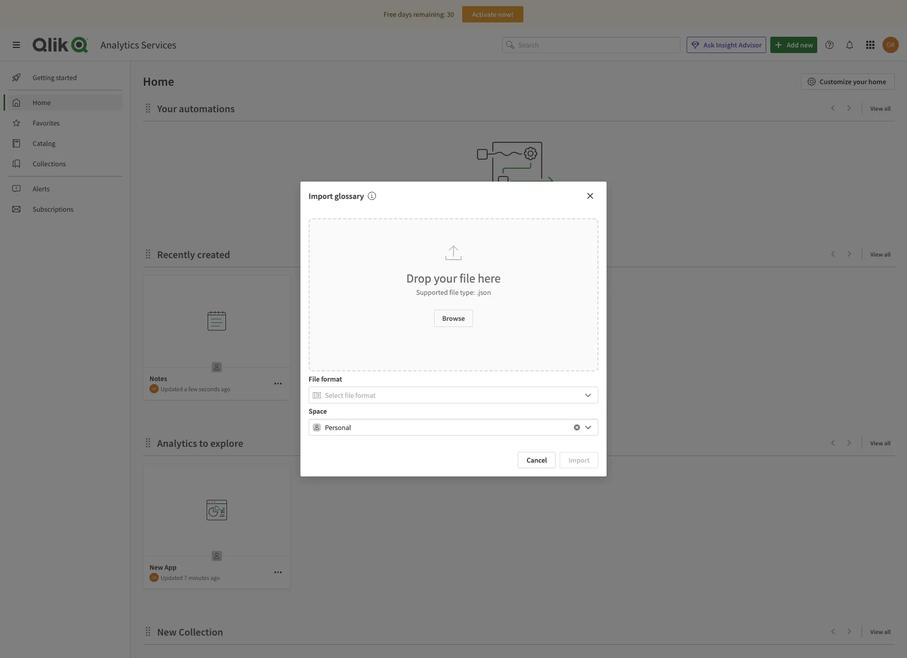 Task type: locate. For each thing, give the bounding box(es) containing it.
1 vertical spatial app
[[165, 563, 177, 572]]

updated
[[161, 385, 183, 393], [320, 385, 342, 393], [479, 385, 501, 393], [161, 574, 183, 582]]

move collection image left your
[[143, 103, 153, 113]]

ago for greg robinson icon corresponding to new app
[[370, 385, 379, 393]]

ask insight advisor button
[[687, 37, 767, 53]]

view all
[[871, 105, 891, 112], [871, 251, 891, 258], [871, 439, 891, 447], [871, 628, 891, 636]]

searchbar element
[[502, 37, 681, 53]]

started
[[56, 73, 77, 82]]

all
[[885, 105, 891, 112], [885, 251, 891, 258], [885, 439, 891, 447], [885, 628, 891, 636]]

4 view all from the top
[[871, 628, 891, 636]]

move collection image
[[143, 103, 153, 113], [143, 249, 153, 259], [143, 626, 153, 637]]

drop your file here supported file type: .json
[[407, 270, 501, 297]]

your for file
[[434, 270, 457, 286]]

1 horizontal spatial app
[[324, 374, 336, 383]]

0 horizontal spatial greg robinson image
[[150, 573, 159, 582]]

view all link
[[871, 102, 895, 114], [871, 248, 895, 260], [871, 436, 895, 449], [871, 625, 895, 638]]

home inside navigation pane element
[[33, 98, 51, 107]]

close sidebar menu image
[[12, 41, 20, 49]]

app
[[324, 374, 336, 383], [165, 563, 177, 572]]

navigation pane element
[[0, 65, 130, 222]]

Select file format text field
[[325, 390, 578, 401]]

move collection image left new collection
[[143, 626, 153, 637]]

0 vertical spatial import
[[309, 191, 333, 201]]

activate
[[472, 10, 497, 19]]

2 vertical spatial new
[[157, 626, 177, 638]]

import glossary dialog
[[301, 182, 607, 477]]

1 horizontal spatial minutes
[[348, 385, 369, 393]]

view all link for your automations
[[871, 102, 895, 114]]

2 vertical spatial move collection image
[[143, 626, 153, 637]]

view for new collection
[[871, 628, 883, 636]]

0 vertical spatial analytics
[[101, 38, 139, 51]]

1 all from the top
[[885, 105, 891, 112]]

0 horizontal spatial your
[[434, 270, 457, 286]]

0 vertical spatial file
[[460, 270, 476, 286]]

import button
[[560, 452, 599, 468]]

analytics to explore link
[[157, 437, 247, 450]]

your for home
[[853, 77, 868, 86]]

subscriptions
[[33, 205, 74, 214]]

1 vertical spatial greg robinson image
[[150, 573, 159, 582]]

analytics inside home main content
[[157, 437, 197, 450]]

view all link for recently created
[[871, 248, 895, 260]]

0 vertical spatial 7
[[343, 385, 346, 393]]

greg robinson image down file
[[309, 384, 318, 394]]

minutes for greg robinson image in the updated 14 minutes ago link
[[510, 385, 531, 393]]

import for import glossary
[[309, 191, 333, 201]]

home up favorites
[[33, 98, 51, 107]]

updated 7 minutes ago
[[320, 385, 379, 393], [161, 574, 220, 582]]

4 all from the top
[[885, 628, 891, 636]]

ago inside the updated 14 minutes ago link
[[532, 385, 541, 393]]

here
[[478, 270, 501, 286]]

0 vertical spatial updated 7 minutes ago
[[320, 385, 379, 393]]

home
[[869, 77, 887, 86]]

1 horizontal spatial import
[[569, 456, 590, 465]]

your up the "supported"
[[434, 270, 457, 286]]

all for new collection
[[885, 628, 891, 636]]

1 greg robinson image from the left
[[150, 384, 159, 394]]

view
[[871, 105, 883, 112], [871, 251, 883, 258], [871, 439, 883, 447], [871, 628, 883, 636]]

1 horizontal spatial greg robinson image
[[468, 384, 477, 394]]

0 vertical spatial greg robinson image
[[468, 384, 477, 394]]

0 horizontal spatial app
[[165, 563, 177, 572]]

3 view from the top
[[871, 439, 883, 447]]

view for your automations
[[871, 105, 883, 112]]

3 view all link from the top
[[871, 436, 895, 449]]

0 horizontal spatial updated 7 minutes ago
[[161, 574, 220, 582]]

1 horizontal spatial home
[[143, 73, 174, 89]]

0 horizontal spatial file
[[450, 288, 459, 297]]

processes
[[541, 217, 571, 226]]

0 horizontal spatial new app
[[150, 563, 177, 572]]

view for recently created
[[871, 251, 883, 258]]

explore
[[210, 437, 243, 450]]

0 horizontal spatial 7
[[184, 574, 187, 582]]

remaining:
[[413, 10, 446, 19]]

greg robinson image down notes
[[150, 384, 159, 394]]

3 all from the top
[[885, 439, 891, 447]]

all for your automations
[[885, 105, 891, 112]]

greg robinson image
[[468, 384, 477, 394], [150, 573, 159, 582]]

0 vertical spatial home
[[143, 73, 174, 89]]

1 vertical spatial home
[[33, 98, 51, 107]]

file
[[460, 270, 476, 286], [450, 288, 459, 297]]

catalog link
[[8, 135, 122, 152]]

1 horizontal spatial new app
[[309, 374, 336, 383]]

all for recently created
[[885, 251, 891, 258]]

personal element
[[209, 359, 225, 376], [368, 359, 384, 376], [527, 359, 544, 376], [209, 548, 225, 564]]

view all link for new collection
[[871, 625, 895, 638]]

0 horizontal spatial home
[[33, 98, 51, 107]]

updated 7 minutes ago for greg robinson icon corresponding to new app
[[320, 385, 379, 393]]

your inside button
[[853, 77, 868, 86]]

import
[[309, 191, 333, 201], [569, 456, 590, 465]]

new
[[309, 374, 322, 383], [150, 563, 163, 572], [157, 626, 177, 638]]

minutes for greg robinson icon corresponding to new app
[[348, 385, 369, 393]]

collections link
[[8, 156, 122, 172]]

Search text field
[[519, 37, 681, 53]]

minutes
[[348, 385, 369, 393], [510, 385, 531, 393], [188, 574, 209, 582]]

1 vertical spatial updated 7 minutes ago
[[161, 574, 220, 582]]

1 vertical spatial new app
[[150, 563, 177, 572]]

1 vertical spatial move collection image
[[143, 249, 153, 259]]

home link
[[8, 94, 122, 111]]

greg robinson image inside the updated 14 minutes ago link
[[468, 384, 477, 394]]

glossary
[[335, 191, 364, 201]]

your left home
[[853, 77, 868, 86]]

1 horizontal spatial file
[[460, 270, 476, 286]]

all for analytics to explore
[[885, 439, 891, 447]]

1 horizontal spatial greg robinson image
[[309, 384, 318, 394]]

move collection image left recently
[[143, 249, 153, 259]]

ask
[[704, 40, 715, 50]]

0 horizontal spatial analytics
[[101, 38, 139, 51]]

import left glossary
[[309, 191, 333, 201]]

Select space text field
[[325, 419, 572, 436]]

view all for analytics to explore
[[871, 439, 891, 447]]

greg robinson element
[[150, 384, 159, 394], [309, 384, 318, 394], [468, 384, 477, 394], [150, 573, 159, 582]]

days
[[398, 10, 412, 19]]

move collection image for your
[[143, 103, 153, 113]]

30
[[447, 10, 454, 19]]

4 view from the top
[[871, 628, 883, 636]]

2 view all link from the top
[[871, 248, 895, 260]]

0 vertical spatial new app
[[309, 374, 336, 383]]

1 horizontal spatial analytics
[[157, 437, 197, 450]]

0 horizontal spatial greg robinson image
[[150, 384, 159, 394]]

0 vertical spatial your
[[853, 77, 868, 86]]

you
[[501, 217, 512, 226]]

activate now! link
[[462, 6, 524, 22]]

notes
[[150, 374, 167, 383]]

0 vertical spatial move collection image
[[143, 103, 153, 113]]

0 horizontal spatial import
[[309, 191, 333, 201]]

1 view all from the top
[[871, 105, 891, 112]]

7
[[343, 385, 346, 393], [184, 574, 187, 582]]

cancel button
[[518, 452, 556, 468]]

automations let you combine processes from qlik sense and other cloud applications.
[[452, 217, 586, 236]]

few
[[188, 385, 198, 393]]

1 vertical spatial import
[[569, 456, 590, 465]]

updated a few seconds ago
[[161, 385, 230, 393]]

import for import
[[569, 456, 590, 465]]

activate now!
[[472, 10, 514, 19]]

4 view all link from the top
[[871, 625, 895, 638]]

new app
[[309, 374, 336, 383], [150, 563, 177, 572]]

14
[[503, 385, 509, 393]]

space
[[309, 407, 327, 416]]

updated for notes greg robinson icon
[[161, 385, 183, 393]]

1 vertical spatial analytics
[[157, 437, 197, 450]]

analytics left services
[[101, 38, 139, 51]]

customize
[[820, 77, 852, 86]]

3 view all from the top
[[871, 439, 891, 447]]

updated for greg robinson image in the updated 14 minutes ago link
[[479, 385, 501, 393]]

2 all from the top
[[885, 251, 891, 258]]

updated 14 minutes ago
[[479, 385, 541, 393]]

updated 14 minutes ago link
[[462, 276, 609, 401]]

2 view all from the top
[[871, 251, 891, 258]]

1 view all link from the top
[[871, 102, 895, 114]]

your
[[853, 77, 868, 86], [434, 270, 457, 286]]

a
[[184, 385, 187, 393]]

import inside import button
[[569, 456, 590, 465]]

1 horizontal spatial your
[[853, 77, 868, 86]]

ago
[[221, 385, 230, 393], [370, 385, 379, 393], [532, 385, 541, 393], [211, 574, 220, 582]]

0 horizontal spatial minutes
[[188, 574, 209, 582]]

2 view from the top
[[871, 251, 883, 258]]

favorites
[[33, 118, 60, 128]]

recently
[[157, 248, 195, 261]]

file left the type:
[[450, 288, 459, 297]]

file up the type:
[[460, 270, 476, 286]]

automations
[[452, 217, 491, 226]]

1 vertical spatial your
[[434, 270, 457, 286]]

created
[[197, 248, 230, 261]]

1 vertical spatial new
[[150, 563, 163, 572]]

import right cancel button
[[569, 456, 590, 465]]

1 horizontal spatial updated 7 minutes ago
[[320, 385, 379, 393]]

2 greg robinson image from the left
[[309, 384, 318, 394]]

analytics
[[101, 38, 139, 51], [157, 437, 197, 450]]

1 view from the top
[[871, 105, 883, 112]]

analytics left to
[[157, 437, 197, 450]]

2 horizontal spatial minutes
[[510, 385, 531, 393]]

type:
[[460, 288, 475, 297]]

new app for greg robinson image associated with updated 7 minutes ago
[[150, 563, 177, 572]]

your inside drop your file here supported file type: .json
[[434, 270, 457, 286]]

greg robinson image
[[150, 384, 159, 394], [309, 384, 318, 394]]

getting started
[[33, 73, 77, 82]]

insight
[[716, 40, 738, 50]]

home
[[143, 73, 174, 89], [33, 98, 51, 107]]

home up your
[[143, 73, 174, 89]]

view all link for analytics to explore
[[871, 436, 895, 449]]

customize your home
[[820, 77, 887, 86]]



Task type: describe. For each thing, give the bounding box(es) containing it.
view all for your automations
[[871, 105, 891, 112]]

your
[[157, 102, 177, 115]]

your automations
[[157, 102, 235, 115]]

analytics to explore
[[157, 437, 243, 450]]

and
[[492, 227, 503, 236]]

home inside main content
[[143, 73, 174, 89]]

greg robinson image for notes
[[150, 384, 159, 394]]

favorites link
[[8, 115, 122, 131]]

updated for greg robinson image associated with updated 7 minutes ago
[[161, 574, 183, 582]]

format
[[321, 375, 342, 384]]

home main content
[[127, 61, 907, 658]]

new app for greg robinson icon corresponding to new app
[[309, 374, 336, 383]]

0 vertical spatial app
[[324, 374, 336, 383]]

from
[[572, 217, 586, 226]]

collections
[[33, 159, 66, 168]]

1 vertical spatial 7
[[184, 574, 187, 582]]

greg robinson image for updated 14 minutes ago
[[468, 384, 477, 394]]

view all for new collection
[[871, 628, 891, 636]]

file
[[309, 375, 320, 384]]

free days remaining: 30
[[384, 10, 454, 19]]

sense
[[473, 227, 491, 236]]

alerts
[[33, 184, 50, 193]]

to
[[199, 437, 208, 450]]

1 horizontal spatial 7
[[343, 385, 346, 393]]

cloud
[[522, 227, 539, 236]]

drop
[[407, 270, 432, 286]]

minutes for greg robinson image associated with updated 7 minutes ago
[[188, 574, 209, 582]]

personal element inside the updated 14 minutes ago link
[[527, 359, 544, 376]]

greg robinson image for new app
[[309, 384, 318, 394]]

move collection image for recently
[[143, 249, 153, 259]]

cancel
[[527, 456, 547, 465]]

alerts link
[[8, 181, 122, 197]]

.json
[[477, 288, 491, 297]]

updated 7 minutes ago for greg robinson image associated with updated 7 minutes ago
[[161, 574, 220, 582]]

qlik
[[459, 227, 471, 236]]

updated for greg robinson icon corresponding to new app
[[320, 385, 342, 393]]

advisor
[[739, 40, 762, 50]]

analytics services
[[101, 38, 177, 51]]

customize your home button
[[801, 73, 895, 90]]

getting started link
[[8, 69, 122, 86]]

getting
[[33, 73, 55, 82]]

free
[[384, 10, 397, 19]]

recently created
[[157, 248, 230, 261]]

ask insight advisor
[[704, 40, 762, 50]]

1 vertical spatial file
[[450, 288, 459, 297]]

catalog
[[33, 139, 55, 148]]

view for analytics to explore
[[871, 439, 883, 447]]

view all for recently created
[[871, 251, 891, 258]]

0 vertical spatial new
[[309, 374, 322, 383]]

analytics for analytics to explore
[[157, 437, 197, 450]]

move collection image for new
[[143, 626, 153, 637]]

move collection image
[[143, 438, 153, 448]]

applications.
[[541, 227, 579, 236]]

file format
[[309, 375, 342, 384]]

combine
[[514, 217, 540, 226]]

your automations link
[[157, 102, 239, 115]]

ago for greg robinson image in the updated 14 minutes ago link
[[532, 385, 541, 393]]

seconds
[[199, 385, 220, 393]]

new collection
[[157, 626, 223, 638]]

greg robinson element inside the updated 14 minutes ago link
[[468, 384, 477, 394]]

new collection link
[[157, 626, 227, 638]]

now!
[[498, 10, 514, 19]]

recently created link
[[157, 248, 234, 261]]

analytics services element
[[101, 38, 177, 51]]

greg robinson image for updated 7 minutes ago
[[150, 573, 159, 582]]

ago for greg robinson image associated with updated 7 minutes ago
[[211, 574, 220, 582]]

subscriptions link
[[8, 201, 122, 217]]

collection
[[179, 626, 223, 638]]

other
[[505, 227, 521, 236]]

analytics for analytics services
[[101, 38, 139, 51]]

import glossary
[[309, 191, 364, 201]]

let
[[492, 217, 500, 226]]

services
[[141, 38, 177, 51]]

supported
[[416, 288, 448, 297]]

automations
[[179, 102, 235, 115]]



Task type: vqa. For each thing, say whether or not it's contained in the screenshot.
UPLOAD DATA FILE
no



